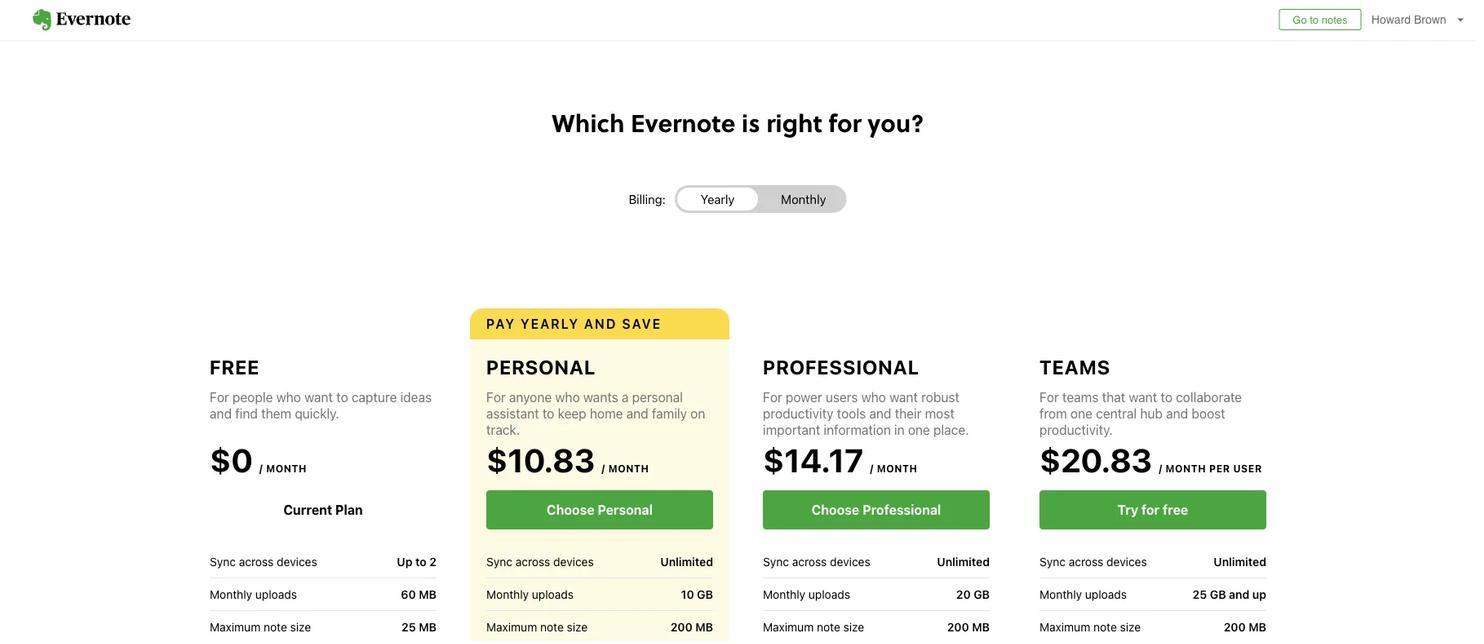 Task type: vqa. For each thing, say whether or not it's contained in the screenshot.


Task type: locate. For each thing, give the bounding box(es) containing it.
go to notes
[[1293, 13, 1348, 26]]

month inside $0 / month
[[266, 463, 307, 474]]

3 gb from the left
[[1210, 588, 1227, 601]]

unlimited up 25 gb and up
[[1214, 555, 1267, 569]]

pay yearly and save
[[486, 316, 662, 332]]

2 horizontal spatial 200 mb
[[1224, 621, 1267, 634]]

2 gb from the left
[[974, 588, 990, 601]]

200 down "20"
[[947, 621, 969, 634]]

2 sync across devices from the left
[[486, 555, 594, 569]]

2 / from the left
[[602, 463, 606, 474]]

for inside for teams that want to collaborate from one central hub and boost productivity.
[[1040, 390, 1059, 405]]

for inside for anyone who wants a personal assistant to keep home and family on track.
[[486, 390, 506, 405]]

sync
[[210, 555, 236, 569], [486, 555, 513, 569], [763, 555, 789, 569], [1040, 555, 1066, 569]]

/
[[259, 463, 263, 474], [602, 463, 606, 474], [870, 463, 874, 474], [1159, 463, 1163, 474]]

devices for 60 mb
[[277, 555, 317, 569]]

month down in
[[877, 463, 918, 474]]

across for 25
[[1069, 555, 1104, 569]]

0 horizontal spatial 200 mb
[[671, 621, 713, 634]]

is
[[742, 105, 760, 140]]

teams
[[1040, 356, 1111, 379]]

devices for 20 gb
[[830, 555, 871, 569]]

go to notes link
[[1279, 9, 1362, 30]]

maximum for 10 gb
[[486, 620, 537, 634]]

who inside for people who want to capture ideas and find them quickly.
[[276, 390, 301, 405]]

/ inside $10.83 / month
[[602, 463, 606, 474]]

/ down the information
[[870, 463, 874, 474]]

choose for choose personal
[[547, 502, 595, 518]]

note for 60 mb
[[264, 620, 287, 634]]

who up them
[[276, 390, 301, 405]]

maximum note size for 20
[[763, 620, 865, 634]]

and left find
[[210, 406, 232, 422]]

2 who from the left
[[555, 390, 580, 405]]

month left per
[[1166, 463, 1207, 474]]

gb right 10
[[697, 588, 713, 601]]

2 monthly uploads from the left
[[486, 588, 574, 601]]

users
[[826, 390, 858, 405]]

who for personal
[[555, 390, 580, 405]]

choose down $14.17 / month
[[812, 502, 860, 518]]

to
[[1310, 13, 1319, 26], [336, 390, 348, 405], [1161, 390, 1173, 405], [543, 406, 555, 422], [416, 555, 427, 569]]

to inside for people who want to capture ideas and find them quickly.
[[336, 390, 348, 405]]

month up personal
[[609, 463, 649, 474]]

month for $10.83
[[609, 463, 649, 474]]

2 horizontal spatial who
[[862, 390, 886, 405]]

month up current
[[266, 463, 307, 474]]

2 maximum from the left
[[486, 620, 537, 634]]

1 across from the left
[[239, 555, 274, 569]]

quickly.
[[295, 406, 339, 422]]

1 who from the left
[[276, 390, 301, 405]]

note for 25 gb and up
[[1094, 620, 1117, 634]]

2 across from the left
[[516, 555, 550, 569]]

1 gb from the left
[[697, 588, 713, 601]]

10
[[681, 588, 694, 601]]

sync across devices down current
[[210, 555, 317, 569]]

4 sync from the left
[[1040, 555, 1066, 569]]

devices for 25 gb and up
[[1107, 555, 1147, 569]]

robust
[[922, 390, 960, 405]]

0 horizontal spatial gb
[[697, 588, 713, 601]]

0 horizontal spatial 25
[[402, 621, 416, 634]]

monthly for 25 gb and up
[[1040, 588, 1082, 601]]

4 size from the left
[[1120, 620, 1141, 634]]

1 maximum from the left
[[210, 620, 261, 634]]

0 vertical spatial 25
[[1193, 588, 1207, 601]]

want up "quickly."
[[305, 390, 333, 405]]

mb down up
[[1249, 621, 1267, 634]]

gb right "20"
[[974, 588, 990, 601]]

4 note from the left
[[1094, 620, 1117, 634]]

/ inside $0 / month
[[259, 463, 263, 474]]

for inside for power users who want robust productivity tools and their most important information in one place.
[[763, 390, 783, 405]]

teams
[[1063, 390, 1099, 405]]

25
[[1193, 588, 1207, 601], [402, 621, 416, 634]]

most
[[925, 406, 955, 422]]

2 for from the left
[[486, 390, 506, 405]]

mb down 10 gb
[[696, 621, 713, 634]]

4 uploads from the left
[[1086, 588, 1127, 601]]

2 note from the left
[[540, 620, 564, 634]]

3 monthly uploads from the left
[[763, 588, 851, 601]]

gb
[[697, 588, 713, 601], [974, 588, 990, 601], [1210, 588, 1227, 601]]

2 want from the left
[[890, 390, 918, 405]]

0 horizontal spatial 200
[[671, 621, 693, 634]]

want up their
[[890, 390, 918, 405]]

monthly
[[781, 192, 826, 206], [210, 588, 252, 601], [486, 588, 529, 601], [763, 588, 806, 601], [1040, 588, 1082, 601]]

25 left up
[[1193, 588, 1207, 601]]

unlimited
[[661, 555, 713, 569], [937, 555, 990, 569], [1214, 555, 1267, 569]]

for left people
[[210, 390, 229, 405]]

unlimited for 25 gb and up
[[1214, 555, 1267, 569]]

1 horizontal spatial 200
[[947, 621, 969, 634]]

1 200 mb from the left
[[671, 621, 713, 634]]

sync across devices down 'choose professional'
[[763, 555, 871, 569]]

0 horizontal spatial who
[[276, 390, 301, 405]]

mb down 60 mb
[[419, 621, 437, 634]]

2 size from the left
[[567, 620, 588, 634]]

2 horizontal spatial 200
[[1224, 621, 1246, 634]]

sync across devices down try
[[1040, 555, 1147, 569]]

$10.83 / month
[[486, 441, 649, 480]]

$0 / month
[[210, 441, 307, 480]]

1 for from the left
[[210, 390, 229, 405]]

maximum note size for 60
[[210, 620, 311, 634]]

to up hub
[[1161, 390, 1173, 405]]

3 want from the left
[[1129, 390, 1158, 405]]

for for teams
[[1040, 390, 1059, 405]]

3 who from the left
[[862, 390, 886, 405]]

to left '2'
[[416, 555, 427, 569]]

2 unlimited from the left
[[937, 555, 990, 569]]

size
[[290, 620, 311, 634], [567, 620, 588, 634], [844, 620, 865, 634], [1120, 620, 1141, 634]]

4 monthly uploads from the left
[[1040, 588, 1127, 601]]

who up keep
[[555, 390, 580, 405]]

1 note from the left
[[264, 620, 287, 634]]

4 across from the left
[[1069, 555, 1104, 569]]

2 month from the left
[[609, 463, 649, 474]]

for
[[829, 105, 862, 140], [1142, 502, 1160, 518]]

to left keep
[[543, 406, 555, 422]]

1 vertical spatial one
[[908, 422, 930, 438]]

howard
[[1372, 13, 1411, 26]]

maximum for 60 mb
[[210, 620, 261, 634]]

/ inside $14.17 / month
[[870, 463, 874, 474]]

to inside for teams that want to collaborate from one central hub and boost productivity.
[[1161, 390, 1173, 405]]

want inside for people who want to capture ideas and find them quickly.
[[305, 390, 333, 405]]

1 devices from the left
[[277, 555, 317, 569]]

and down a
[[627, 406, 649, 422]]

1 size from the left
[[290, 620, 311, 634]]

25 gb and up
[[1193, 588, 1267, 601]]

maximum for 20 gb
[[763, 620, 814, 634]]

2 horizontal spatial want
[[1129, 390, 1158, 405]]

mb down the 20 gb at the bottom of the page
[[972, 621, 990, 634]]

gb left up
[[1210, 588, 1227, 601]]

1 sync from the left
[[210, 555, 236, 569]]

4 for from the left
[[1040, 390, 1059, 405]]

0 horizontal spatial one
[[908, 422, 930, 438]]

uploads for 60 mb
[[255, 588, 297, 601]]

size for 25 gb and up
[[1120, 620, 1141, 634]]

month for $14.17
[[877, 463, 918, 474]]

current plan button
[[210, 491, 437, 530]]

1 uploads from the left
[[255, 588, 297, 601]]

for
[[210, 390, 229, 405], [486, 390, 506, 405], [763, 390, 783, 405], [1040, 390, 1059, 405]]

200 for 10
[[671, 621, 693, 634]]

and
[[210, 406, 232, 422], [627, 406, 649, 422], [870, 406, 892, 422], [1167, 406, 1189, 422], [1229, 588, 1250, 601]]

and inside for people who want to capture ideas and find them quickly.
[[210, 406, 232, 422]]

across
[[239, 555, 274, 569], [516, 555, 550, 569], [792, 555, 827, 569], [1069, 555, 1104, 569]]

2 sync from the left
[[486, 555, 513, 569]]

mb for 60 mb
[[419, 621, 437, 634]]

personal
[[598, 502, 653, 518]]

3 uploads from the left
[[809, 588, 851, 601]]

free
[[1163, 502, 1189, 518]]

who up tools
[[862, 390, 886, 405]]

1 horizontal spatial 200 mb
[[947, 621, 990, 634]]

unlimited up "20"
[[937, 555, 990, 569]]

/ for $10.83
[[602, 463, 606, 474]]

10 gb
[[681, 588, 713, 601]]

2 horizontal spatial gb
[[1210, 588, 1227, 601]]

devices down 'choose professional'
[[830, 555, 871, 569]]

for right right
[[829, 105, 862, 140]]

one right in
[[908, 422, 930, 438]]

for up productivity
[[763, 390, 783, 405]]

sync across devices
[[210, 555, 317, 569], [486, 555, 594, 569], [763, 555, 871, 569], [1040, 555, 1147, 569]]

want inside for power users who want robust productivity tools and their most important information in one place.
[[890, 390, 918, 405]]

who
[[276, 390, 301, 405], [555, 390, 580, 405], [862, 390, 886, 405]]

3 for from the left
[[763, 390, 783, 405]]

month inside $10.83 / month
[[609, 463, 649, 474]]

and left their
[[870, 406, 892, 422]]

1 / from the left
[[259, 463, 263, 474]]

1 horizontal spatial unlimited
[[937, 555, 990, 569]]

want
[[305, 390, 333, 405], [890, 390, 918, 405], [1129, 390, 1158, 405]]

want for free
[[305, 390, 333, 405]]

3 / from the left
[[870, 463, 874, 474]]

sync across devices for 10
[[486, 555, 594, 569]]

3 unlimited from the left
[[1214, 555, 1267, 569]]

1 horizontal spatial 25
[[1193, 588, 1207, 601]]

/ up choose personal button
[[602, 463, 606, 474]]

200 mb down the 20 gb at the bottom of the page
[[947, 621, 990, 634]]

uploads
[[255, 588, 297, 601], [532, 588, 574, 601], [809, 588, 851, 601], [1086, 588, 1127, 601]]

1 want from the left
[[305, 390, 333, 405]]

who for free
[[276, 390, 301, 405]]

one
[[1071, 406, 1093, 422], [908, 422, 930, 438]]

home
[[590, 406, 623, 422]]

sync across devices for 25
[[1040, 555, 1147, 569]]

mb
[[419, 588, 437, 601], [419, 621, 437, 634], [696, 621, 713, 634], [972, 621, 990, 634], [1249, 621, 1267, 634]]

1 horizontal spatial gb
[[974, 588, 990, 601]]

$20.83
[[1040, 441, 1153, 480]]

200 down 25 gb and up
[[1224, 621, 1246, 634]]

2 horizontal spatial unlimited
[[1214, 555, 1267, 569]]

devices
[[277, 555, 317, 569], [553, 555, 594, 569], [830, 555, 871, 569], [1107, 555, 1147, 569]]

and inside for anyone who wants a personal assistant to keep home and family on track.
[[627, 406, 649, 422]]

for right try
[[1142, 502, 1160, 518]]

1 vertical spatial for
[[1142, 502, 1160, 518]]

2 200 from the left
[[947, 621, 969, 634]]

3 month from the left
[[877, 463, 918, 474]]

devices down choose personal at the bottom of page
[[553, 555, 594, 569]]

2 uploads from the left
[[532, 588, 574, 601]]

place.
[[934, 422, 969, 438]]

200 down 10
[[671, 621, 693, 634]]

1 horizontal spatial choose
[[812, 502, 860, 518]]

/ for $0
[[259, 463, 263, 474]]

1 choose from the left
[[547, 502, 595, 518]]

tools
[[837, 406, 866, 422]]

in
[[895, 422, 905, 438]]

1 vertical spatial 25
[[402, 621, 416, 634]]

who inside for power users who want robust productivity tools and their most important information in one place.
[[862, 390, 886, 405]]

sync across devices for 20
[[763, 555, 871, 569]]

month inside $20.83 / month per user
[[1166, 463, 1207, 474]]

3 note from the left
[[817, 620, 841, 634]]

0 vertical spatial for
[[829, 105, 862, 140]]

from
[[1040, 406, 1067, 422]]

4 maximum from the left
[[1040, 620, 1091, 634]]

/ right $0
[[259, 463, 263, 474]]

2 maximum note size from the left
[[486, 620, 588, 634]]

1 horizontal spatial one
[[1071, 406, 1093, 422]]

evernote image
[[16, 9, 147, 31]]

mb right 60
[[419, 588, 437, 601]]

monthly uploads
[[210, 588, 297, 601], [486, 588, 574, 601], [763, 588, 851, 601], [1040, 588, 1127, 601]]

and right hub
[[1167, 406, 1189, 422]]

for inside for people who want to capture ideas and find them quickly.
[[210, 390, 229, 405]]

3 across from the left
[[792, 555, 827, 569]]

4 month from the left
[[1166, 463, 1207, 474]]

devices down current
[[277, 555, 317, 569]]

200 mb down up
[[1224, 621, 1267, 634]]

3 devices from the left
[[830, 555, 871, 569]]

them
[[261, 406, 292, 422]]

200 mb for 20 gb
[[947, 621, 990, 634]]

4 maximum note size from the left
[[1040, 620, 1141, 634]]

choose
[[547, 502, 595, 518], [812, 502, 860, 518]]

3 sync from the left
[[763, 555, 789, 569]]

2 200 mb from the left
[[947, 621, 990, 634]]

1 sync across devices from the left
[[210, 555, 317, 569]]

unlimited up 10
[[661, 555, 713, 569]]

one down teams
[[1071, 406, 1093, 422]]

1 200 from the left
[[671, 621, 693, 634]]

to up "quickly."
[[336, 390, 348, 405]]

1 horizontal spatial want
[[890, 390, 918, 405]]

1 maximum note size from the left
[[210, 620, 311, 634]]

2 devices from the left
[[553, 555, 594, 569]]

1 horizontal spatial for
[[1142, 502, 1160, 518]]

3 size from the left
[[844, 620, 865, 634]]

/ inside $20.83 / month per user
[[1159, 463, 1163, 474]]

want up hub
[[1129, 390, 1158, 405]]

track.
[[486, 422, 520, 438]]

200 mb down 10
[[671, 621, 713, 634]]

keep
[[558, 406, 587, 422]]

for up assistant
[[486, 390, 506, 405]]

20
[[957, 588, 971, 601]]

4 sync across devices from the left
[[1040, 555, 1147, 569]]

1 unlimited from the left
[[661, 555, 713, 569]]

choose down $10.83 / month
[[547, 502, 595, 518]]

for anyone who wants a personal assistant to keep home and family on track.
[[486, 390, 706, 438]]

$14.17 / month
[[763, 441, 918, 480]]

howard brown link
[[1368, 0, 1477, 40]]

note
[[264, 620, 287, 634], [540, 620, 564, 634], [817, 620, 841, 634], [1094, 620, 1117, 634]]

notes
[[1322, 13, 1348, 26]]

sync for 25 gb and up
[[1040, 555, 1066, 569]]

go
[[1293, 13, 1307, 26]]

$10.83
[[486, 441, 595, 480]]

monthly for 20 gb
[[763, 588, 806, 601]]

3 200 mb from the left
[[1224, 621, 1267, 634]]

sync for 20 gb
[[763, 555, 789, 569]]

3 sync across devices from the left
[[763, 555, 871, 569]]

4 / from the left
[[1159, 463, 1163, 474]]

2 choose from the left
[[812, 502, 860, 518]]

for people who want to capture ideas and find them quickly.
[[210, 390, 432, 422]]

200
[[671, 621, 693, 634], [947, 621, 969, 634], [1224, 621, 1246, 634]]

3 maximum note size from the left
[[763, 620, 865, 634]]

25 down 60
[[402, 621, 416, 634]]

who inside for anyone who wants a personal assistant to keep home and family on track.
[[555, 390, 580, 405]]

0 horizontal spatial choose
[[547, 502, 595, 518]]

0 horizontal spatial unlimited
[[661, 555, 713, 569]]

0 horizontal spatial want
[[305, 390, 333, 405]]

try for free
[[1118, 502, 1189, 518]]

for up from
[[1040, 390, 1059, 405]]

3 200 from the left
[[1224, 621, 1246, 634]]

/ up try for free button
[[1159, 463, 1163, 474]]

their
[[895, 406, 922, 422]]

want inside for teams that want to collaborate from one central hub and boost productivity.
[[1129, 390, 1158, 405]]

0 vertical spatial one
[[1071, 406, 1093, 422]]

4 devices from the left
[[1107, 555, 1147, 569]]

1 horizontal spatial who
[[555, 390, 580, 405]]

sync across devices down choose personal at the bottom of page
[[486, 555, 594, 569]]

devices down try
[[1107, 555, 1147, 569]]

on
[[691, 406, 706, 422]]

1 month from the left
[[266, 463, 307, 474]]

1 monthly uploads from the left
[[210, 588, 297, 601]]

user
[[1234, 463, 1263, 474]]

month inside $14.17 / month
[[877, 463, 918, 474]]

month
[[266, 463, 307, 474], [609, 463, 649, 474], [877, 463, 918, 474], [1166, 463, 1207, 474]]

and left up
[[1229, 588, 1250, 601]]

monthly uploads for 25 gb and up
[[1040, 588, 1127, 601]]

gb for 10
[[697, 588, 713, 601]]

that
[[1102, 390, 1126, 405]]

3 maximum from the left
[[763, 620, 814, 634]]

0 horizontal spatial for
[[829, 105, 862, 140]]



Task type: describe. For each thing, give the bounding box(es) containing it.
gb for 20
[[974, 588, 990, 601]]

central
[[1096, 406, 1137, 422]]

200 mb for 25 gb and up
[[1224, 621, 1267, 634]]

howard brown
[[1372, 13, 1447, 26]]

important
[[763, 422, 821, 438]]

personal
[[486, 356, 596, 379]]

devices for 10 gb
[[553, 555, 594, 569]]

$14.17
[[763, 441, 864, 480]]

size for 20 gb
[[844, 620, 865, 634]]

25 for 25 mb
[[402, 621, 416, 634]]

one inside for teams that want to collaborate from one central hub and boost productivity.
[[1071, 406, 1093, 422]]

200 for 20
[[947, 621, 969, 634]]

collaborate
[[1176, 390, 1242, 405]]

monthly uploads for 60 mb
[[210, 588, 297, 601]]

mb for 25 gb and up
[[1249, 621, 1267, 634]]

yearly
[[701, 192, 735, 206]]

uploads for 20 gb
[[809, 588, 851, 601]]

for inside button
[[1142, 502, 1160, 518]]

choose professional button
[[763, 491, 990, 530]]

and inside for power users who want robust productivity tools and their most important information in one place.
[[870, 406, 892, 422]]

sync for 10 gb
[[486, 555, 513, 569]]

monthly uploads for 10 gb
[[486, 588, 574, 601]]

monthly for 10 gb
[[486, 588, 529, 601]]

up to 2
[[397, 555, 437, 569]]

yearly
[[521, 316, 580, 332]]

people
[[233, 390, 273, 405]]

$0
[[210, 441, 253, 480]]

choose for choose professional
[[812, 502, 860, 518]]

20 gb
[[957, 588, 990, 601]]

per
[[1210, 463, 1231, 474]]

productivity.
[[1040, 422, 1113, 438]]

mb for 20 gb
[[972, 621, 990, 634]]

save
[[622, 316, 662, 332]]

hub
[[1141, 406, 1163, 422]]

month for $20.83
[[1166, 463, 1207, 474]]

unlimited for 10 gb
[[661, 555, 713, 569]]

sync for 60 mb
[[210, 555, 236, 569]]

gb for 25
[[1210, 588, 1227, 601]]

productivity
[[763, 406, 834, 422]]

personal
[[632, 390, 683, 405]]

a
[[622, 390, 629, 405]]

professional
[[763, 356, 920, 379]]

maximum note size for 10
[[486, 620, 588, 634]]

and inside for teams that want to collaborate from one central hub and boost productivity.
[[1167, 406, 1189, 422]]

want for teams
[[1129, 390, 1158, 405]]

current
[[284, 502, 332, 518]]

assistant
[[486, 406, 539, 422]]

2
[[430, 555, 437, 569]]

which
[[552, 105, 625, 140]]

find
[[235, 406, 258, 422]]

boost
[[1192, 406, 1226, 422]]

$20.83 / month per user
[[1040, 441, 1263, 480]]

for teams that want to collaborate from one central hub and boost productivity.
[[1040, 390, 1242, 438]]

maximum for 25 gb and up
[[1040, 620, 1091, 634]]

professional
[[863, 502, 941, 518]]

across for 60
[[239, 555, 274, 569]]

to inside for anyone who wants a personal assistant to keep home and family on track.
[[543, 406, 555, 422]]

across for 10
[[516, 555, 550, 569]]

note for 10 gb
[[540, 620, 564, 634]]

uploads for 10 gb
[[532, 588, 574, 601]]

up
[[1253, 588, 1267, 601]]

for power users who want robust productivity tools and their most important information in one place.
[[763, 390, 969, 438]]

60 mb
[[401, 588, 437, 601]]

uploads for 25 gb and up
[[1086, 588, 1127, 601]]

25 for 25 gb and up
[[1193, 588, 1207, 601]]

which evernote is right for you?
[[552, 105, 925, 140]]

/ for $14.17
[[870, 463, 874, 474]]

try
[[1118, 502, 1139, 518]]

across for 20
[[792, 555, 827, 569]]

brown
[[1415, 13, 1447, 26]]

up
[[397, 555, 413, 569]]

current plan
[[284, 502, 363, 518]]

maximum note size for 25
[[1040, 620, 1141, 634]]

to right go
[[1310, 13, 1319, 26]]

/ for $20.83
[[1159, 463, 1163, 474]]

mb for 10 gb
[[696, 621, 713, 634]]

try for free button
[[1040, 491, 1267, 530]]

unlimited for 20 gb
[[937, 555, 990, 569]]

size for 10 gb
[[567, 620, 588, 634]]

200 for 25
[[1224, 621, 1246, 634]]

one inside for power users who want robust productivity tools and their most important information in one place.
[[908, 422, 930, 438]]

anyone
[[509, 390, 552, 405]]

month for $0
[[266, 463, 307, 474]]

power
[[786, 390, 822, 405]]

25 mb
[[402, 621, 437, 634]]

evernote link
[[16, 0, 147, 40]]

for for professional
[[763, 390, 783, 405]]

for for free
[[210, 390, 229, 405]]

choose professional
[[812, 502, 941, 518]]

for for personal
[[486, 390, 506, 405]]

you?
[[868, 105, 925, 140]]

evernote
[[631, 105, 736, 140]]

note for 20 gb
[[817, 620, 841, 634]]

choose personal button
[[486, 491, 713, 530]]

sync across devices for 60
[[210, 555, 317, 569]]

pay
[[486, 316, 516, 332]]

monthly for 60 mb
[[210, 588, 252, 601]]

free
[[210, 356, 260, 379]]

family
[[652, 406, 687, 422]]

200 mb for 10 gb
[[671, 621, 713, 634]]

capture
[[352, 390, 397, 405]]

plan
[[335, 502, 363, 518]]

ideas
[[400, 390, 432, 405]]

monthly uploads for 20 gb
[[763, 588, 851, 601]]

billing:
[[629, 192, 666, 206]]

and
[[584, 316, 617, 332]]

information
[[824, 422, 891, 438]]

wants
[[584, 390, 619, 405]]

60
[[401, 588, 416, 601]]

size for 60 mb
[[290, 620, 311, 634]]

choose personal
[[547, 502, 653, 518]]

right
[[767, 105, 823, 140]]



